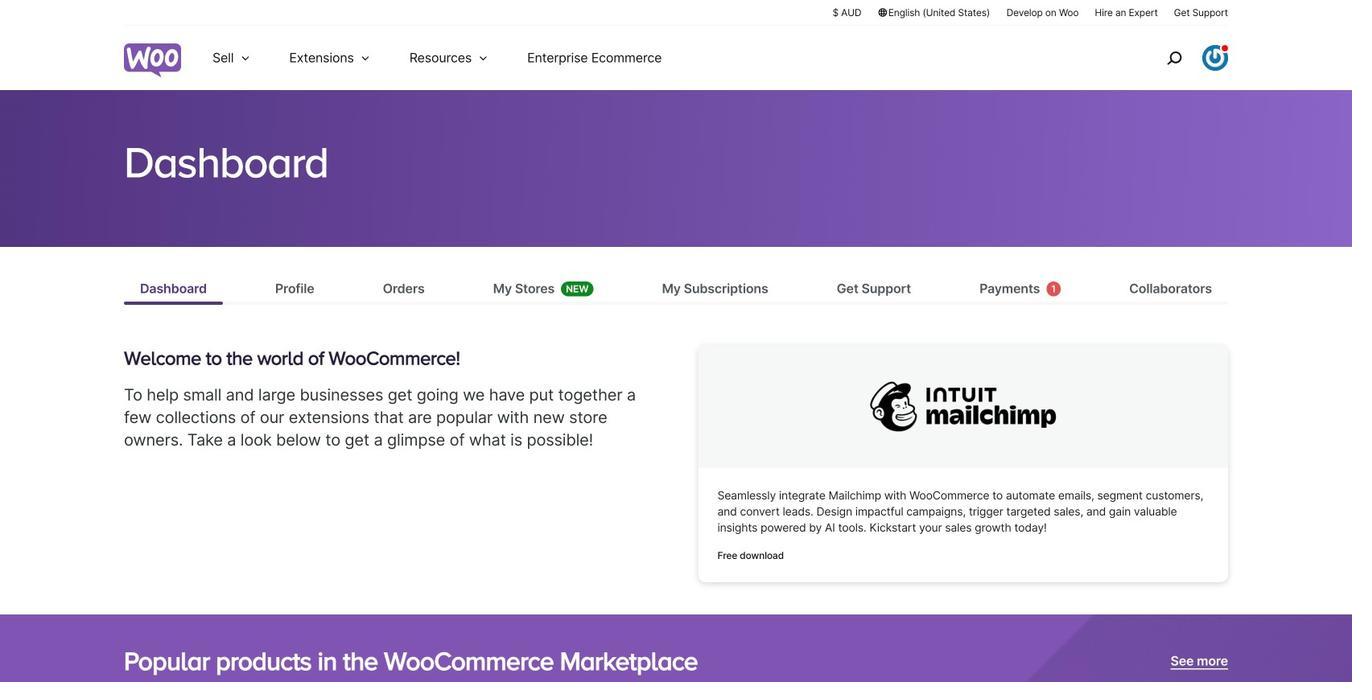 Task type: describe. For each thing, give the bounding box(es) containing it.
open account menu image
[[1203, 45, 1228, 71]]



Task type: locate. For each thing, give the bounding box(es) containing it.
search image
[[1162, 45, 1187, 71]]

service navigation menu element
[[1133, 32, 1228, 84]]



Task type: vqa. For each thing, say whether or not it's contained in the screenshot.
Service navigation menu element
yes



